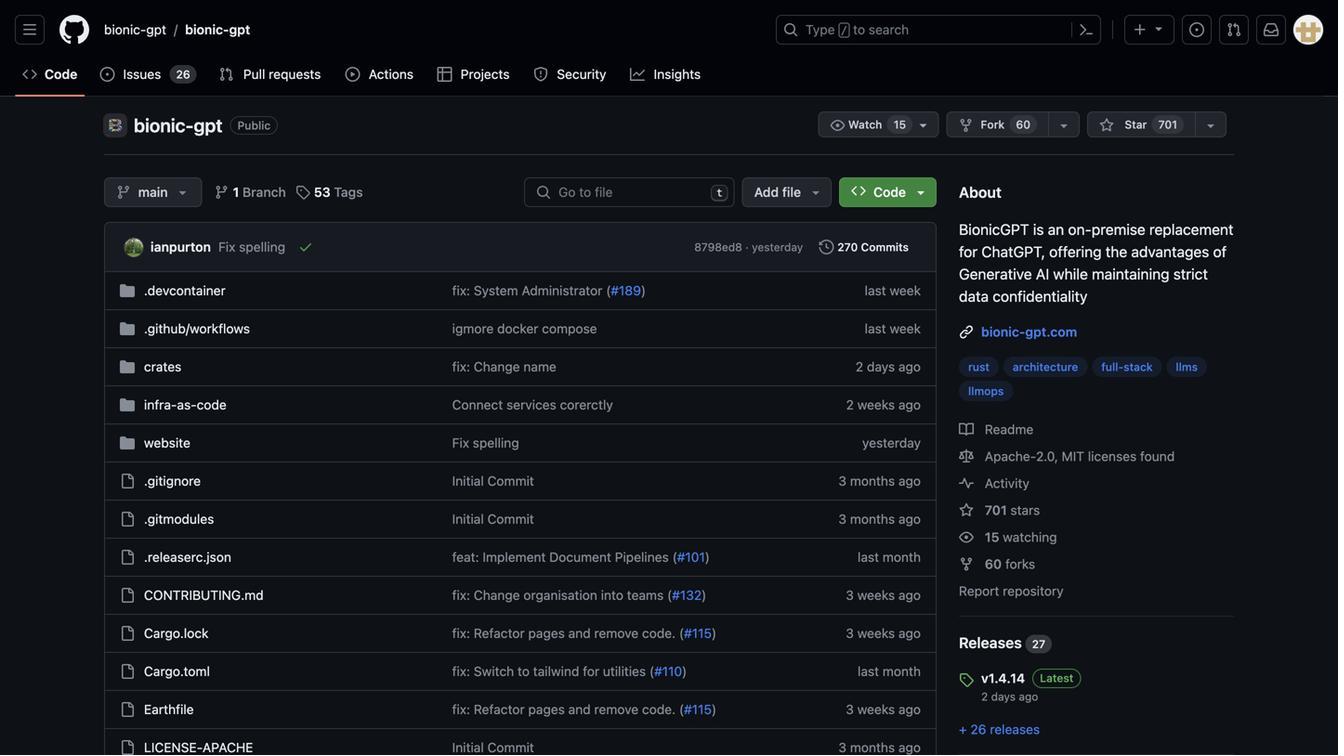 Task type: vqa. For each thing, say whether or not it's contained in the screenshot.
the middle Rep1
no



Task type: describe. For each thing, give the bounding box(es) containing it.
pages for cargo.lock
[[528, 626, 565, 641]]

0 horizontal spatial fix spelling
[[218, 239, 285, 255]]

ianpurton link
[[151, 239, 211, 255]]

activity
[[985, 476, 1030, 491]]

( right teams
[[667, 588, 672, 603]]

fix: system administrator ( link
[[452, 283, 611, 298]]

see your forks of this repository image
[[1057, 118, 1072, 133]]

type / to search
[[806, 22, 909, 37]]

git pull request image
[[1227, 22, 1242, 37]]

workflows
[[190, 321, 250, 336]]

refactor for earthfile
[[474, 702, 525, 717]]

/ inside "bionic-gpt / bionic-gpt"
[[174, 22, 178, 37]]

infra-as-code
[[144, 397, 227, 413]]

play image
[[345, 67, 360, 82]]

months for .gitignore
[[850, 474, 895, 489]]

git pull request image
[[219, 67, 234, 82]]

0 horizontal spatial 26
[[176, 68, 190, 81]]

pages for earthfile
[[528, 702, 565, 717]]

) link for cargo.lock
[[712, 626, 717, 641]]

last week for 2nd directory icon from the top of the page
[[865, 321, 921, 336]]

#115 for earthfile
[[684, 702, 712, 717]]

contributing.md link
[[144, 588, 264, 603]]

website link
[[144, 435, 190, 451]]

services
[[507, 397, 556, 413]]

initial commit for .gitmodules
[[452, 512, 534, 527]]

utilities
[[603, 664, 646, 679]]

#110
[[654, 664, 682, 679]]

initial commit for .gitignore
[[452, 474, 534, 489]]

corerctly
[[560, 397, 613, 413]]

bionic-gpt.com
[[981, 324, 1077, 340]]

month for feat: implement document pipelines ( #101 )
[[883, 550, 921, 565]]

.gitmodules
[[144, 512, 214, 527]]

) link for .releaserc.json
[[705, 550, 710, 565]]

repository
[[1003, 584, 1064, 599]]

3 weeks ago for earthfile
[[846, 702, 921, 717]]

stars
[[1011, 503, 1040, 518]]

maintaining
[[1092, 265, 1170, 283]]

system
[[474, 283, 518, 298]]

apache-
[[985, 449, 1036, 464]]

1 vertical spatial yesterday
[[862, 435, 921, 451]]

) link for contributing.md
[[702, 588, 707, 603]]

watch
[[845, 118, 885, 131]]

3 for contributing.md
[[846, 588, 854, 603]]

insights link
[[623, 60, 710, 88]]

#115 link for earthfile
[[684, 702, 712, 717]]

1 horizontal spatial tag image
[[959, 673, 974, 688]]

·
[[746, 241, 749, 254]]

bionic-gpt link up git pull request image
[[178, 15, 258, 45]]

53 tags
[[314, 184, 363, 200]]

main button
[[104, 178, 202, 207]]

.github/
[[144, 321, 190, 336]]

llmops link
[[959, 381, 1013, 401]]

add file button
[[742, 178, 832, 207]]

ago for cargo.lock
[[899, 626, 921, 641]]

initial commit link for .gitignore
[[452, 474, 534, 489]]

15 watching
[[985, 530, 1057, 545]]

8798ed8
[[694, 241, 742, 254]]

2 directory image from the top
[[120, 322, 135, 336]]

3 months ago for .gitmodules
[[839, 512, 921, 527]]

infra-as-code link
[[144, 397, 227, 413]]

website
[[144, 435, 190, 451]]

weeks for earthfile
[[858, 702, 895, 717]]

fork
[[981, 118, 1005, 131]]

bionic- for bionic-gpt.com
[[981, 324, 1025, 340]]

.devcontainer
[[144, 283, 226, 298]]

activity link
[[959, 476, 1030, 491]]

53
[[314, 184, 331, 200]]

releases
[[959, 634, 1022, 652]]

connect
[[452, 397, 503, 413]]

full-stack
[[1102, 361, 1153, 374]]

add
[[754, 184, 779, 200]]

implement
[[483, 550, 546, 565]]

2 for fix: change name
[[856, 359, 864, 375]]

and for earthfile
[[568, 702, 591, 717]]

fix: refactor pages and remove code. ( #115 ) for cargo.lock
[[452, 626, 717, 641]]

last for fix: system administrator ( #189 )
[[865, 283, 886, 298]]

while
[[1053, 265, 1088, 283]]

8798ed8 link
[[694, 239, 742, 256]]

1 horizontal spatial 701
[[1159, 118, 1178, 131]]

apache-2.0, mit licenses found
[[981, 449, 1175, 464]]

change for name
[[474, 359, 520, 375]]

bionic- for bionic-gpt / bionic-gpt
[[104, 22, 146, 37]]

fix: change name link
[[452, 359, 557, 375]]

Go to file text field
[[559, 178, 704, 206]]

for inside bionicgpt is an on-premise replacement for chatgpt, offering the advantages of generative ai while maintaining strict data confidentiality
[[959, 243, 978, 261]]

) link for .devcontainer
[[641, 283, 646, 298]]

#101
[[677, 550, 705, 565]]

releases
[[990, 722, 1040, 737]]

.releaserc.json
[[144, 550, 231, 565]]

1 vertical spatial 2 days ago
[[981, 691, 1038, 704]]

cargo.lock
[[144, 626, 209, 641]]

month for fix: switch to tailwind for utilities ( #110 )
[[883, 664, 921, 679]]

history image
[[819, 240, 834, 255]]

gpt for bionic-gpt / bionic-gpt
[[146, 22, 166, 37]]

initial for .gitignore
[[452, 474, 484, 489]]

fix: for contributing.md
[[452, 588, 470, 603]]

fix: change name
[[452, 359, 557, 375]]

ianpurton
[[151, 239, 211, 255]]

bionic-gpt link up the issues
[[97, 15, 174, 45]]

1
[[233, 184, 239, 200]]

projects
[[461, 66, 510, 82]]

2 fix: from the top
[[452, 359, 470, 375]]

2.0,
[[1036, 449, 1058, 464]]

1 horizontal spatial 26
[[971, 722, 987, 737]]

3 weeks ago for cargo.lock
[[846, 626, 921, 641]]

701 stars
[[985, 503, 1040, 518]]

chatgpt,
[[982, 243, 1045, 261]]

fix: for cargo.lock
[[452, 626, 470, 641]]

check image
[[298, 240, 313, 255]]

last for feat: implement document pipelines ( #101 )
[[858, 550, 879, 565]]

connect services corerctly link
[[452, 397, 613, 413]]

#101 link
[[677, 550, 705, 565]]

initial for .gitmodules
[[452, 512, 484, 527]]

commits
[[861, 241, 909, 254]]

0 horizontal spatial fix
[[218, 239, 235, 255]]

.github/ workflows
[[144, 321, 250, 336]]

to for tailwind
[[518, 664, 530, 679]]

fix: for earthfile
[[452, 702, 470, 717]]

as-
[[177, 397, 197, 413]]

2 horizontal spatial 2
[[981, 691, 988, 704]]

v1.4.14
[[981, 671, 1025, 686]]

infra-
[[144, 397, 177, 413]]

0 horizontal spatial 60
[[985, 557, 1002, 572]]

0 vertical spatial spelling
[[239, 239, 285, 255]]

fix: refactor pages and remove code. ( link for cargo.lock
[[452, 626, 684, 641]]

0 horizontal spatial 701
[[985, 503, 1007, 518]]

0 vertical spatial 60
[[1016, 118, 1031, 131]]

/ inside type / to search
[[841, 24, 848, 37]]

1 vertical spatial spelling
[[473, 435, 519, 451]]

fix: switch to tailwind for utilities ( #110 )
[[452, 664, 687, 679]]

bionic- for bionic-gpt
[[134, 114, 194, 136]]

and for cargo.lock
[[568, 626, 591, 641]]

the
[[1106, 243, 1127, 261]]

bionic-gpt
[[134, 114, 223, 136]]

full-
[[1102, 361, 1124, 374]]

pull requests
[[243, 66, 321, 82]]

crates
[[144, 359, 182, 375]]

compose
[[542, 321, 597, 336]]

#189 link
[[611, 283, 641, 298]]

weeks for infra-as-code
[[858, 397, 895, 413]]

code inside "link"
[[45, 66, 77, 82]]

found
[[1140, 449, 1175, 464]]

code. for earthfile
[[642, 702, 676, 717]]

gpt for bionic-gpt
[[194, 114, 223, 136]]

1 vertical spatial for
[[583, 664, 600, 679]]

command palette image
[[1079, 22, 1094, 37]]

#132
[[672, 588, 702, 603]]

change for organisation
[[474, 588, 520, 603]]

search image
[[536, 185, 551, 200]]

cargo.lock link
[[144, 626, 209, 641]]

confidentiality
[[993, 288, 1088, 305]]

commit for .gitignore
[[487, 474, 534, 489]]

triangle down image for code popup button at right
[[914, 185, 928, 200]]

directory image
[[120, 398, 135, 413]]

ago for .gitmodules
[[899, 512, 921, 527]]

fix: for .devcontainer
[[452, 283, 470, 298]]

law image
[[959, 449, 974, 464]]

last for fix: switch to tailwind for utilities ( #110 )
[[858, 664, 879, 679]]

0 vertical spatial days
[[867, 359, 895, 375]]

3 for cargo.lock
[[846, 626, 854, 641]]

initial commit link for .gitmodules
[[452, 512, 534, 527]]

connect services corerctly
[[452, 397, 613, 413]]

premise
[[1092, 221, 1146, 238]]

2 git branch image from the left
[[214, 185, 229, 200]]

#115 link for cargo.lock
[[684, 626, 712, 641]]



Task type: locate. For each thing, give the bounding box(es) containing it.
commit
[[487, 474, 534, 489], [487, 512, 534, 527]]

2 fix: refactor pages and remove code. ( link from the top
[[452, 702, 684, 717]]

issue opened image
[[1190, 22, 1204, 37]]

ianpurton image
[[125, 239, 143, 257]]

26 right +
[[971, 722, 987, 737]]

change down implement
[[474, 588, 520, 603]]

to left search
[[853, 22, 865, 37]]

1 fix: from the top
[[452, 283, 470, 298]]

( down #132
[[679, 626, 684, 641]]

1 last month from the top
[[858, 550, 921, 565]]

and down fix: switch to tailwind for utilities ( #110 )
[[568, 702, 591, 717]]

3 for earthfile
[[846, 702, 854, 717]]

directory image down ianpurton icon
[[120, 283, 135, 298]]

fix spelling
[[218, 239, 285, 255], [452, 435, 519, 451]]

replacement
[[1150, 221, 1234, 238]]

1 #115 from the top
[[684, 626, 712, 641]]

days up 2 weeks ago
[[867, 359, 895, 375]]

.devcontainer link
[[144, 283, 226, 298]]

2 fix: refactor pages and remove code. ( #115 ) from the top
[[452, 702, 717, 717]]

directory image
[[120, 283, 135, 298], [120, 322, 135, 336], [120, 360, 135, 375], [120, 436, 135, 451]]

3 months ago
[[839, 474, 921, 489], [839, 512, 921, 527]]

fix spelling link down the connect
[[452, 435, 519, 451]]

2 #115 from the top
[[684, 702, 712, 717]]

1 remove from the top
[[594, 626, 639, 641]]

0 vertical spatial #115 link
[[684, 626, 712, 641]]

type
[[806, 22, 835, 37]]

code image left issue opened image
[[22, 67, 37, 82]]

1 horizontal spatial code image
[[851, 184, 866, 198]]

2 last week from the top
[[865, 321, 921, 336]]

2 pages from the top
[[528, 702, 565, 717]]

triangle down image
[[1151, 21, 1166, 36], [175, 185, 190, 200]]

1 initial commit link from the top
[[452, 474, 534, 489]]

fix right the ianpurton link
[[218, 239, 235, 255]]

1 vertical spatial week
[[890, 321, 921, 336]]

rust link
[[959, 357, 999, 377]]

refactor for cargo.lock
[[474, 626, 525, 641]]

2 #115 link from the top
[[684, 702, 712, 717]]

0 vertical spatial fix spelling
[[218, 239, 285, 255]]

ai
[[1036, 265, 1049, 283]]

pages down fix: switch to tailwind for utilities ( link
[[528, 702, 565, 717]]

1 vertical spatial star image
[[959, 503, 974, 518]]

0 horizontal spatial code image
[[22, 67, 37, 82]]

1 vertical spatial fix
[[452, 435, 469, 451]]

list containing bionic-gpt / bionic-gpt
[[97, 15, 765, 45]]

2 month from the top
[[883, 664, 921, 679]]

1 week from the top
[[890, 283, 921, 298]]

repo forked image for 60
[[959, 557, 974, 572]]

triangle down image for add file popup button
[[809, 185, 824, 200]]

link image
[[959, 325, 974, 340]]

0 vertical spatial 15
[[894, 118, 906, 131]]

1 commit from the top
[[487, 474, 534, 489]]

3 fix: from the top
[[452, 588, 470, 603]]

1 code. from the top
[[642, 626, 676, 641]]

3 3 weeks ago from the top
[[846, 702, 921, 717]]

fix: refactor pages and remove code. ( link down fix: switch to tailwind for utilities ( #110 )
[[452, 702, 684, 717]]

code image up 270 commits link
[[851, 184, 866, 198]]

pages up fix: switch to tailwind for utilities ( link
[[528, 626, 565, 641]]

week left link image
[[890, 321, 921, 336]]

fix:
[[452, 283, 470, 298], [452, 359, 470, 375], [452, 588, 470, 603], [452, 626, 470, 641], [452, 664, 470, 679], [452, 702, 470, 717]]

fix: refactor pages and remove code. ( #115 ) for earthfile
[[452, 702, 717, 717]]

0 vertical spatial repo forked image
[[959, 118, 973, 133]]

star
[[1125, 118, 1147, 131]]

0 vertical spatial 26
[[176, 68, 190, 81]]

star image for star
[[1100, 118, 1114, 133]]

60 left forks
[[985, 557, 1002, 572]]

tags
[[334, 184, 363, 200]]

last week left link image
[[865, 321, 921, 336]]

1 months from the top
[[850, 474, 895, 489]]

earthfile
[[144, 702, 194, 717]]

igmore docker compose link
[[452, 321, 597, 336]]

1 directory image from the top
[[120, 283, 135, 298]]

docker
[[497, 321, 539, 336]]

bionic- up the issues
[[104, 22, 146, 37]]

701 down activity link
[[985, 503, 1007, 518]]

of
[[1213, 243, 1227, 261]]

llms
[[1176, 361, 1198, 374]]

weeks for cargo.lock
[[858, 626, 895, 641]]

yesterday down 2 weeks ago
[[862, 435, 921, 451]]

remove down utilities
[[594, 702, 639, 717]]

1 vertical spatial fix spelling
[[452, 435, 519, 451]]

1 vertical spatial 701
[[985, 503, 1007, 518]]

days
[[867, 359, 895, 375], [991, 691, 1016, 704]]

repo forked image for fork
[[959, 118, 973, 133]]

1 horizontal spatial fix spelling
[[452, 435, 519, 451]]

1 3 months ago from the top
[[839, 474, 921, 489]]

architecture
[[1013, 361, 1078, 374]]

0 vertical spatial change
[[474, 359, 520, 375]]

2 last month from the top
[[858, 664, 921, 679]]

) link for earthfile
[[712, 702, 717, 717]]

fix down the connect
[[452, 435, 469, 451]]

2 change from the top
[[474, 588, 520, 603]]

rust
[[968, 361, 990, 374]]

directory image left crates
[[120, 360, 135, 375]]

repo forked image
[[959, 118, 973, 133], [959, 557, 974, 572]]

6 fix: from the top
[[452, 702, 470, 717]]

0 vertical spatial last month
[[858, 550, 921, 565]]

26 right the issues
[[176, 68, 190, 81]]

.releaserc.json link
[[144, 550, 231, 565]]

1 horizontal spatial /
[[841, 24, 848, 37]]

remove for earthfile
[[594, 702, 639, 717]]

2 months from the top
[[850, 512, 895, 527]]

directory image for website
[[120, 436, 135, 451]]

1 month from the top
[[883, 550, 921, 565]]

notifications image
[[1264, 22, 1279, 37]]

plus image
[[1133, 22, 1148, 37]]

1 vertical spatial change
[[474, 588, 520, 603]]

remove for cargo.lock
[[594, 626, 639, 641]]

2 days ago up 2 weeks ago
[[856, 359, 921, 375]]

15
[[894, 118, 906, 131], [985, 530, 1000, 545]]

about
[[959, 184, 1002, 201]]

fix spelling link left check icon
[[218, 239, 285, 255]]

to
[[853, 22, 865, 37], [518, 664, 530, 679]]

yesterday right ·
[[752, 241, 803, 254]]

to right switch
[[518, 664, 530, 679]]

code. for cargo.lock
[[642, 626, 676, 641]]

1 and from the top
[[568, 626, 591, 641]]

crates link
[[144, 359, 182, 375]]

1 change from the top
[[474, 359, 520, 375]]

0 horizontal spatial code
[[45, 66, 77, 82]]

directory image left .github/
[[120, 322, 135, 336]]

701 users starred this repository element
[[1152, 115, 1184, 134]]

1 vertical spatial initial
[[452, 512, 484, 527]]

2 triangle down image from the left
[[914, 185, 928, 200]]

for down bionicgpt
[[959, 243, 978, 261]]

days down the v1.4.14
[[991, 691, 1016, 704]]

1 horizontal spatial code
[[874, 184, 906, 200]]

last month
[[858, 550, 921, 565], [858, 664, 921, 679]]

( right administrator
[[606, 283, 611, 298]]

0 vertical spatial #115
[[684, 626, 712, 641]]

week for directory icon associated with .devcontainer
[[890, 283, 921, 298]]

an
[[1048, 221, 1064, 238]]

triangle down image right plus image
[[1151, 21, 1166, 36]]

1 horizontal spatial for
[[959, 243, 978, 261]]

eye image
[[831, 118, 845, 133]]

0 vertical spatial fix: refactor pages and remove code. ( #115 )
[[452, 626, 717, 641]]

code
[[197, 397, 227, 413]]

code image inside "link"
[[22, 67, 37, 82]]

60 forks
[[985, 557, 1035, 572]]

releases 27
[[959, 634, 1046, 652]]

2 refactor from the top
[[474, 702, 525, 717]]

ago for earthfile
[[899, 702, 921, 717]]

4 fix: from the top
[[452, 626, 470, 641]]

1 fix: refactor pages and remove code. ( link from the top
[[452, 626, 684, 641]]

gpt up git pull request image
[[229, 22, 250, 37]]

projects link
[[430, 60, 518, 88]]

1 horizontal spatial fix
[[452, 435, 469, 451]]

months
[[850, 474, 895, 489], [850, 512, 895, 527]]

triangle down image left about
[[914, 185, 928, 200]]

fork 60
[[981, 118, 1031, 131]]

1 vertical spatial month
[[883, 664, 921, 679]]

0 vertical spatial 2 days ago
[[856, 359, 921, 375]]

shield image
[[533, 67, 548, 82]]

initial commit link down the connect
[[452, 474, 534, 489]]

0 vertical spatial for
[[959, 243, 978, 261]]

code left issue opened image
[[45, 66, 77, 82]]

5 fix: from the top
[[452, 664, 470, 679]]

change up the connect
[[474, 359, 520, 375]]

2 week from the top
[[890, 321, 921, 336]]

1 vertical spatial code
[[874, 184, 906, 200]]

fix: refactor pages and remove code. ( #115 ) down fix: change organisation into teams ( #132 )
[[452, 626, 717, 641]]

repo forked image left the fork
[[959, 118, 973, 133]]

1 horizontal spatial git branch image
[[214, 185, 229, 200]]

0 vertical spatial refactor
[[474, 626, 525, 641]]

0 vertical spatial triangle down image
[[1151, 21, 1166, 36]]

actions link
[[338, 60, 422, 88]]

0 vertical spatial month
[[883, 550, 921, 565]]

pull
[[243, 66, 265, 82]]

(
[[606, 283, 611, 298], [672, 550, 677, 565], [667, 588, 672, 603], [679, 626, 684, 641], [650, 664, 654, 679], [679, 702, 684, 717]]

git branch image left 1
[[214, 185, 229, 200]]

directory image for .devcontainer
[[120, 283, 135, 298]]

1 triangle down image from the left
[[809, 185, 824, 200]]

) link for cargo.toml
[[682, 664, 687, 679]]

0 horizontal spatial /
[[174, 22, 178, 37]]

last month for fix: switch to tailwind for utilities ( #110 )
[[858, 664, 921, 679]]

1 horizontal spatial triangle down image
[[1151, 21, 1166, 36]]

advantages
[[1131, 243, 1209, 261]]

week down commits
[[890, 283, 921, 298]]

for left utilities
[[583, 664, 600, 679]]

1 vertical spatial to
[[518, 664, 530, 679]]

commit for .gitmodules
[[487, 512, 534, 527]]

code up commits
[[874, 184, 906, 200]]

+ 26 releases
[[959, 722, 1040, 737]]

book image
[[959, 422, 974, 437]]

15 right eye icon
[[985, 530, 1000, 545]]

0 horizontal spatial for
[[583, 664, 600, 679]]

0 vertical spatial last week
[[865, 283, 921, 298]]

.gitignore link
[[144, 474, 201, 489]]

1 vertical spatial 60
[[985, 557, 1002, 572]]

readme
[[981, 422, 1034, 437]]

repo forked image down eye icon
[[959, 557, 974, 572]]

month
[[883, 550, 921, 565], [883, 664, 921, 679]]

star image for 701
[[959, 503, 974, 518]]

1 horizontal spatial 2 days ago
[[981, 691, 1038, 704]]

2 initial commit link from the top
[[452, 512, 534, 527]]

2 vertical spatial 3 weeks ago
[[846, 702, 921, 717]]

apache-2.0, mit licenses found button
[[959, 447, 1175, 467]]

0 vertical spatial week
[[890, 283, 921, 298]]

1 vertical spatial and
[[568, 702, 591, 717]]

branch
[[243, 184, 286, 200]]

search
[[869, 22, 909, 37]]

issues
[[123, 66, 161, 82]]

directory image down directory image
[[120, 436, 135, 451]]

0 vertical spatial fix
[[218, 239, 235, 255]]

1 pages from the top
[[528, 626, 565, 641]]

2 for connect services corerctly
[[846, 397, 854, 413]]

0 horizontal spatial triangle down image
[[809, 185, 824, 200]]

file
[[782, 184, 801, 200]]

1 vertical spatial months
[[850, 512, 895, 527]]

0 horizontal spatial 2
[[846, 397, 854, 413]]

table image
[[437, 67, 452, 82]]

)
[[641, 283, 646, 298], [705, 550, 710, 565], [702, 588, 707, 603], [712, 626, 717, 641], [682, 664, 687, 679], [712, 702, 717, 717]]

1 horizontal spatial days
[[991, 691, 1016, 704]]

0 vertical spatial code.
[[642, 626, 676, 641]]

llmops
[[968, 385, 1004, 398]]

0 vertical spatial fix spelling link
[[218, 239, 285, 255]]

0 horizontal spatial star image
[[959, 503, 974, 518]]

months for .gitmodules
[[850, 512, 895, 527]]

0 vertical spatial code
[[45, 66, 77, 82]]

refactor up switch
[[474, 626, 525, 641]]

insights
[[654, 66, 701, 82]]

3 weeks from the top
[[858, 626, 895, 641]]

4 weeks from the top
[[858, 702, 895, 717]]

fix: refactor pages and remove code. ( #115 )
[[452, 626, 717, 641], [452, 702, 717, 717]]

star image left 'star'
[[1100, 118, 1114, 133]]

pipelines
[[615, 550, 669, 565]]

initial commit link up implement
[[452, 512, 534, 527]]

generative
[[959, 265, 1032, 283]]

tailwind
[[533, 664, 579, 679]]

ago for crates
[[899, 359, 921, 375]]

code button
[[839, 178, 937, 207]]

watching
[[1003, 530, 1057, 545]]

2 initial from the top
[[452, 512, 484, 527]]

#189
[[611, 283, 641, 298]]

star 701
[[1122, 118, 1178, 131]]

60 right the fork
[[1016, 118, 1031, 131]]

1 vertical spatial fix spelling link
[[452, 435, 519, 451]]

1 git branch image from the left
[[116, 185, 131, 200]]

pulse image
[[959, 476, 974, 491]]

initial commit up implement
[[452, 512, 534, 527]]

0 horizontal spatial days
[[867, 359, 895, 375]]

2 code. from the top
[[642, 702, 676, 717]]

star image up eye icon
[[959, 503, 974, 518]]

( down '#110' link
[[679, 702, 684, 717]]

0 vertical spatial 3 weeks ago
[[846, 588, 921, 603]]

git branch image left main
[[116, 185, 131, 200]]

1 vertical spatial repo forked image
[[959, 557, 974, 572]]

gpt left 'public'
[[194, 114, 223, 136]]

3 for .gitmodules
[[839, 512, 847, 527]]

ago for infra-as-code
[[899, 397, 921, 413]]

gpt.com
[[1025, 324, 1077, 340]]

1 vertical spatial refactor
[[474, 702, 525, 717]]

ago for contributing.md
[[899, 588, 921, 603]]

2 days ago
[[856, 359, 921, 375], [981, 691, 1038, 704]]

1 horizontal spatial fix spelling link
[[452, 435, 519, 451]]

1 vertical spatial 2
[[846, 397, 854, 413]]

1 horizontal spatial 2
[[856, 359, 864, 375]]

/
[[174, 22, 178, 37], [841, 24, 848, 37]]

0 horizontal spatial tag image
[[295, 185, 310, 200]]

1 horizontal spatial yesterday
[[862, 435, 921, 451]]

1 vertical spatial last month
[[858, 664, 921, 679]]

0 vertical spatial pages
[[528, 626, 565, 641]]

2 remove from the top
[[594, 702, 639, 717]]

bionic- right link image
[[981, 324, 1025, 340]]

triangle down image right file
[[809, 185, 824, 200]]

bionic- right owner avatar
[[134, 114, 194, 136]]

security link
[[526, 60, 615, 88]]

code image
[[22, 67, 37, 82], [851, 184, 866, 198]]

week for 2nd directory icon from the top of the page
[[890, 321, 921, 336]]

remove down into
[[594, 626, 639, 641]]

2 vertical spatial 2
[[981, 691, 988, 704]]

1 vertical spatial triangle down image
[[175, 185, 190, 200]]

( right pipelines
[[672, 550, 677, 565]]

code. up '#110' link
[[642, 626, 676, 641]]

( right utilities
[[650, 664, 654, 679]]

cargo.toml link
[[144, 664, 210, 679]]

1 refactor from the top
[[474, 626, 525, 641]]

0 vertical spatial and
[[568, 626, 591, 641]]

3 weeks ago
[[846, 588, 921, 603], [846, 626, 921, 641], [846, 702, 921, 717]]

0 horizontal spatial yesterday
[[752, 241, 803, 254]]

bionic- up git pull request image
[[185, 22, 229, 37]]

26
[[176, 68, 190, 81], [971, 722, 987, 737]]

spelling down the connect
[[473, 435, 519, 451]]

tag image left the v1.4.14
[[959, 673, 974, 688]]

and down fix: change organisation into teams ( #132 )
[[568, 626, 591, 641]]

fix: refactor pages and remove code. ( link for earthfile
[[452, 702, 684, 717]]

last week down commits
[[865, 283, 921, 298]]

add this repository to a list image
[[1204, 118, 1218, 133]]

2 and from the top
[[568, 702, 591, 717]]

1 vertical spatial 3 months ago
[[839, 512, 921, 527]]

1 vertical spatial #115 link
[[684, 702, 712, 717]]

.gitmodules link
[[144, 512, 214, 527]]

0 horizontal spatial 15
[[894, 118, 906, 131]]

1 horizontal spatial 15
[[985, 530, 1000, 545]]

last month for feat: implement document pipelines ( #101 )
[[858, 550, 921, 565]]

1 vertical spatial code.
[[642, 702, 676, 717]]

graph image
[[630, 67, 645, 82]]

1 initial from the top
[[452, 474, 484, 489]]

0 vertical spatial star image
[[1100, 118, 1114, 133]]

1 vertical spatial days
[[991, 691, 1016, 704]]

refactor down switch
[[474, 702, 525, 717]]

1 vertical spatial 3 weeks ago
[[846, 626, 921, 641]]

triangle down image
[[809, 185, 824, 200], [914, 185, 928, 200]]

2 days ago down the v1.4.14
[[981, 691, 1038, 704]]

1 vertical spatial initial commit link
[[452, 512, 534, 527]]

1 vertical spatial pages
[[528, 702, 565, 717]]

initial commit down the connect
[[452, 474, 534, 489]]

fix: refactor pages and remove code. ( #115 ) down fix: switch to tailwind for utilities ( #110 )
[[452, 702, 717, 717]]

fix: refactor pages and remove code. ( link up fix: switch to tailwind for utilities ( #110 )
[[452, 626, 684, 641]]

code image inside popup button
[[851, 184, 866, 198]]

latest
[[1040, 672, 1074, 685]]

1 initial commit from the top
[[452, 474, 534, 489]]

2 3 weeks ago from the top
[[846, 626, 921, 641]]

0 horizontal spatial gpt
[[146, 22, 166, 37]]

#115 for cargo.lock
[[684, 626, 712, 641]]

last week for directory icon associated with .devcontainer
[[865, 283, 921, 298]]

1 horizontal spatial triangle down image
[[914, 185, 928, 200]]

directory image for crates
[[120, 360, 135, 375]]

document
[[549, 550, 611, 565]]

change
[[474, 359, 520, 375], [474, 588, 520, 603]]

triangle down image right main
[[175, 185, 190, 200]]

0 vertical spatial to
[[853, 22, 865, 37]]

eye image
[[959, 530, 974, 545]]

bionic-gpt link down the issues
[[134, 114, 223, 136]]

fix: for cargo.toml
[[452, 664, 470, 679]]

weeks for contributing.md
[[858, 588, 895, 603]]

git branch image
[[116, 185, 131, 200], [214, 185, 229, 200]]

fix spelling left check icon
[[218, 239, 285, 255]]

1 #115 link from the top
[[684, 626, 712, 641]]

2 commit from the top
[[487, 512, 534, 527]]

llms link
[[1167, 357, 1207, 377]]

3 weeks ago for contributing.md
[[846, 588, 921, 603]]

1 fix: refactor pages and remove code. ( #115 ) from the top
[[452, 626, 717, 641]]

ago for .gitignore
[[899, 474, 921, 489]]

issue opened image
[[100, 67, 115, 82]]

switch
[[474, 664, 514, 679]]

701 right 'star'
[[1159, 118, 1178, 131]]

1 3 weeks ago from the top
[[846, 588, 921, 603]]

weeks
[[858, 397, 895, 413], [858, 588, 895, 603], [858, 626, 895, 641], [858, 702, 895, 717]]

security
[[557, 66, 606, 82]]

2 weeks from the top
[[858, 588, 895, 603]]

0 horizontal spatial 2 days ago
[[856, 359, 921, 375]]

code inside popup button
[[874, 184, 906, 200]]

0 vertical spatial 701
[[1159, 118, 1178, 131]]

star image
[[1100, 118, 1114, 133], [959, 503, 974, 518]]

code link
[[15, 60, 85, 88]]

tag image
[[295, 185, 310, 200], [959, 673, 974, 688]]

3 for .gitignore
[[839, 474, 847, 489]]

0 horizontal spatial git branch image
[[116, 185, 131, 200]]

1 vertical spatial commit
[[487, 512, 534, 527]]

15 for 15
[[894, 118, 906, 131]]

1 last week from the top
[[865, 283, 921, 298]]

1 horizontal spatial to
[[853, 22, 865, 37]]

2 3 months ago from the top
[[839, 512, 921, 527]]

owner avatar image
[[104, 114, 126, 137]]

fix spelling down the connect
[[452, 435, 519, 451]]

name
[[524, 359, 557, 375]]

spelling left check icon
[[239, 239, 285, 255]]

+
[[959, 722, 967, 737]]

1 vertical spatial fix: refactor pages and remove code. ( #115 )
[[452, 702, 717, 717]]

1 branch
[[233, 184, 286, 200]]

code. down #110
[[642, 702, 676, 717]]

#110 link
[[654, 664, 682, 679]]

gpt up the issues
[[146, 22, 166, 37]]

0 vertical spatial commit
[[487, 474, 534, 489]]

initial
[[452, 474, 484, 489], [452, 512, 484, 527]]

3 months ago for .gitignore
[[839, 474, 921, 489]]

3 directory image from the top
[[120, 360, 135, 375]]

0 vertical spatial yesterday
[[752, 241, 803, 254]]

to for search
[[853, 22, 865, 37]]

2 initial commit from the top
[[452, 512, 534, 527]]

1 weeks from the top
[[858, 397, 895, 413]]

8798ed8 · yesterday
[[694, 241, 803, 254]]

actions
[[369, 66, 414, 82]]

0 horizontal spatial spelling
[[239, 239, 285, 255]]

1 vertical spatial 26
[[971, 722, 987, 737]]

feat: implement document pipelines ( #101 )
[[452, 550, 710, 565]]

) link
[[641, 283, 646, 298], [705, 550, 710, 565], [702, 588, 707, 603], [712, 626, 717, 641], [682, 664, 687, 679], [712, 702, 717, 717]]

homepage image
[[59, 15, 89, 45]]

1 vertical spatial remove
[[594, 702, 639, 717]]

15 for 15 watching
[[985, 530, 1000, 545]]

list
[[97, 15, 765, 45]]

4 directory image from the top
[[120, 436, 135, 451]]

tag image left 53
[[295, 185, 310, 200]]

triangle down image inside main popup button
[[175, 185, 190, 200]]

triangle down image inside add file popup button
[[809, 185, 824, 200]]

15 right 'watch' on the top right
[[894, 118, 906, 131]]

2 horizontal spatial gpt
[[229, 22, 250, 37]]



